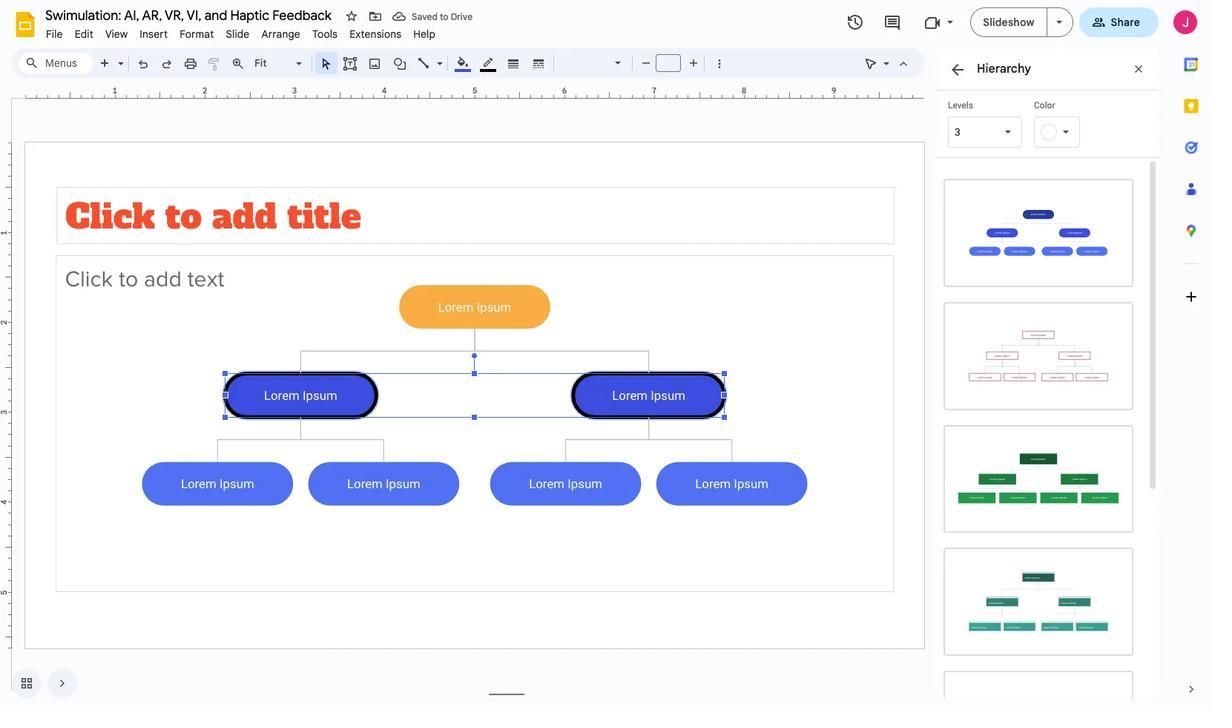 Task type: locate. For each thing, give the bounding box(es) containing it.
Font size text field
[[657, 54, 681, 72]]

navigation
[[0, 657, 77, 710]]

slideshow button
[[971, 7, 1048, 37]]

border dash option
[[530, 53, 547, 73]]

Font size field
[[656, 54, 687, 76]]

color
[[1035, 100, 1056, 111]]

edit
[[75, 27, 93, 41]]

border color: black image
[[480, 53, 497, 72]]

share
[[1112, 16, 1141, 29]]

Star checkbox
[[341, 6, 362, 27]]

levels
[[949, 100, 974, 111]]

tools menu item
[[307, 25, 344, 43]]

insert menu item
[[134, 25, 174, 43]]

Team hierarchy with three levels with naked text labels. Accent color: #9c27b0, close to light purple 12. radio
[[937, 664, 1142, 710]]

menu bar
[[40, 19, 442, 44]]

format menu item
[[174, 25, 220, 43]]

tab list inside menu bar banner
[[1171, 44, 1213, 669]]

main toolbar
[[92, 52, 731, 76]]

view
[[105, 27, 128, 41]]

Team hierarchy with three levels with outline on rectangles. Accent color: #db4437, close to light red berry 1. radio
[[937, 294, 1142, 418]]

menu bar containing file
[[40, 19, 442, 44]]

option group
[[937, 158, 1148, 710]]

to
[[440, 11, 449, 22]]

file menu item
[[40, 25, 69, 43]]

tab list
[[1171, 44, 1213, 669]]

extensions menu item
[[344, 25, 408, 43]]

insert
[[140, 27, 168, 41]]

navigation inside "hierarchy" application
[[0, 657, 77, 710]]

Rename text field
[[40, 6, 340, 24]]

Menus field
[[19, 53, 93, 73]]

help
[[414, 27, 436, 41]]

Zoom field
[[250, 53, 309, 74]]

edit menu item
[[69, 25, 99, 43]]

shape image
[[392, 53, 409, 73]]

start slideshow (⌘+enter) image
[[1057, 21, 1063, 24]]

hierarchy
[[978, 62, 1032, 76]]

Team hierarchy with three levels with rounded rectangles. Accent color: #4285f4, close to cornflower blue. radio
[[937, 171, 1142, 294]]

Zoom text field
[[252, 53, 294, 73]]

levels list box
[[949, 99, 1023, 148]]

color button
[[1035, 99, 1109, 148]]

slideshow
[[984, 16, 1035, 29]]

new slide with layout image
[[114, 53, 124, 59]]



Task type: vqa. For each thing, say whether or not it's contained in the screenshot.
'VIEW' MENU ITEM
yes



Task type: describe. For each thing, give the bounding box(es) containing it.
file
[[46, 27, 63, 41]]

3
[[955, 126, 961, 138]]

view menu item
[[99, 25, 134, 43]]

saved to drive button
[[389, 6, 477, 27]]

menu bar inside menu bar banner
[[40, 19, 442, 44]]

tools
[[312, 27, 338, 41]]

slide menu item
[[220, 25, 256, 43]]

format
[[180, 27, 214, 41]]

arrange menu item
[[256, 25, 307, 43]]

Team hierarchy with three levels with rectangles. Accent color: #0f9d58, close to green 11. radio
[[937, 418, 1142, 541]]

hierarchy application
[[0, 0, 1213, 710]]

hierarchy section
[[937, 48, 1159, 710]]

arrange
[[262, 27, 301, 41]]

saved to drive
[[412, 11, 473, 22]]

Team hierarchy with three levels with rectangles and left aligned titles. Accent color: #26a69a, close to green 11. radio
[[937, 541, 1142, 664]]

extensions
[[350, 27, 402, 41]]

mode and view toolbar
[[860, 48, 916, 78]]

slide
[[226, 27, 250, 41]]

insert image image
[[366, 53, 383, 73]]

fill color: #0d5ddf, close to dark cornflower blue 2 image
[[455, 53, 472, 72]]

menu bar banner
[[0, 0, 1213, 710]]

option group inside hierarchy section
[[937, 158, 1148, 710]]

border weight list. 4px selected. option
[[505, 53, 522, 73]]

drive
[[451, 11, 473, 22]]

help menu item
[[408, 25, 442, 43]]

share button
[[1080, 7, 1159, 37]]

saved
[[412, 11, 438, 22]]



